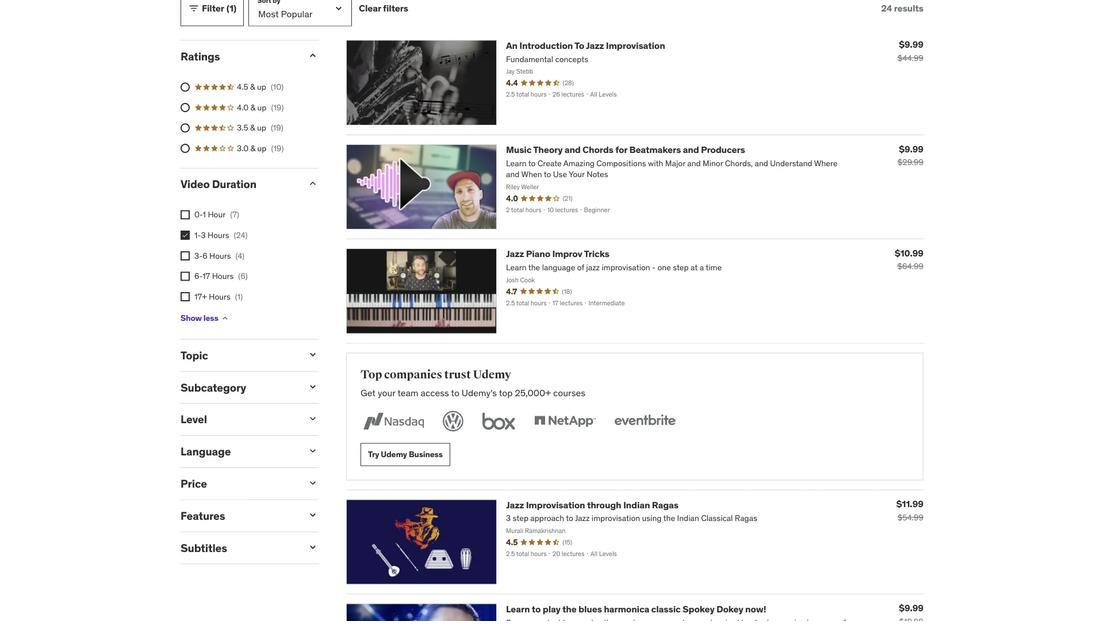 Task type: vqa. For each thing, say whether or not it's contained in the screenshot.


Task type: locate. For each thing, give the bounding box(es) containing it.
udemy up 'udemy's' on the left bottom
[[473, 368, 511, 382]]

to
[[451, 387, 460, 399], [532, 603, 541, 615]]

small image for topic
[[307, 349, 319, 361]]

1 vertical spatial to
[[532, 603, 541, 615]]

(19) down 4.0 & up (19)
[[271, 123, 284, 133]]

0 vertical spatial (1)
[[227, 2, 237, 14]]

xsmall image for 3-
[[181, 251, 190, 261]]

0 horizontal spatial and
[[565, 144, 581, 156]]

to left the play on the bottom of the page
[[532, 603, 541, 615]]

jazz improvisation through indian ragas
[[506, 499, 679, 511]]

trust
[[444, 368, 471, 382]]

and right theory
[[565, 144, 581, 156]]

17+ hours (1)
[[194, 291, 243, 302]]

4.0 & up (19)
[[237, 102, 284, 113]]

1 xsmall image from the top
[[181, 210, 190, 220]]

1 $9.99 from the top
[[899, 39, 924, 50]]

(1) down (6)
[[235, 291, 243, 302]]

1 vertical spatial (19)
[[271, 123, 284, 133]]

udemy right try
[[381, 449, 407, 460]]

24 results status
[[882, 2, 924, 14]]

(10)
[[271, 82, 284, 92]]

harmonica
[[604, 603, 650, 615]]

eventbrite image
[[612, 409, 678, 434]]

video duration
[[181, 177, 257, 191]]

clear filters button
[[359, 0, 408, 26]]

small image for video duration
[[307, 178, 319, 189]]

$9.99
[[899, 39, 924, 50], [899, 143, 924, 155], [899, 603, 924, 614]]

(24)
[[234, 230, 248, 240]]

xsmall image right less
[[221, 314, 230, 323]]

1-
[[194, 230, 201, 240]]

xsmall image
[[181, 210, 190, 220], [181, 231, 190, 240]]

3 small image from the top
[[307, 510, 319, 521]]

small image for subtitles
[[307, 542, 319, 553]]

$9.99 $44.99
[[898, 39, 924, 63]]

1 vertical spatial small image
[[307, 477, 319, 489]]

(19) down the (10) in the top of the page
[[271, 102, 284, 113]]

3 & from the top
[[250, 123, 255, 133]]

xsmall image for 0-
[[181, 210, 190, 220]]

24 results
[[882, 2, 924, 14]]

2 vertical spatial $9.99
[[899, 603, 924, 614]]

0 horizontal spatial improvisation
[[526, 499, 585, 511]]

hours right 17+
[[209, 291, 231, 302]]

(19) for 3.5 & up (19)
[[271, 123, 284, 133]]

xsmall image left 3- at the left
[[181, 251, 190, 261]]

an
[[506, 40, 518, 51]]

0 vertical spatial $9.99
[[899, 39, 924, 50]]

topic button
[[181, 348, 298, 362]]

& for 3.0
[[251, 143, 256, 153]]

$9.99 inside $9.99 $44.99
[[899, 39, 924, 50]]

access
[[421, 387, 449, 399]]

and left the 'producers'
[[683, 144, 699, 156]]

top companies trust udemy get your team access to udemy's top 25,000+ courses
[[361, 368, 586, 399]]

ragas
[[652, 499, 679, 511]]

language
[[181, 445, 231, 459]]

1 up from the top
[[257, 82, 266, 92]]

clear filters
[[359, 2, 408, 14]]

improvisation right to at the top of page
[[606, 40, 665, 51]]

xsmall image
[[181, 251, 190, 261], [181, 272, 190, 281], [181, 292, 190, 301], [221, 314, 230, 323]]

1 vertical spatial $9.99
[[899, 143, 924, 155]]

nasdaq image
[[361, 409, 427, 434]]

show less
[[181, 313, 218, 323]]

0 vertical spatial xsmall image
[[181, 210, 190, 220]]

up right the 3.0
[[257, 143, 267, 153]]

small image for ratings
[[307, 50, 319, 61]]

(19)
[[271, 102, 284, 113], [271, 123, 284, 133], [271, 143, 284, 153]]

the
[[563, 603, 577, 615]]

1 and from the left
[[565, 144, 581, 156]]

get
[[361, 387, 376, 399]]

beatmakers
[[630, 144, 681, 156]]

price button
[[181, 477, 298, 491]]

(1) right "filter"
[[227, 2, 237, 14]]

to down trust
[[451, 387, 460, 399]]

0 horizontal spatial to
[[451, 387, 460, 399]]

2 $9.99 from the top
[[899, 143, 924, 155]]

filter
[[202, 2, 224, 14]]

1 vertical spatial (1)
[[235, 291, 243, 302]]

0 vertical spatial jazz
[[586, 40, 604, 51]]

clear
[[359, 2, 381, 14]]

xsmall image left 0-
[[181, 210, 190, 220]]

up left the (10) in the top of the page
[[257, 82, 266, 92]]

24
[[882, 2, 893, 14]]

2 xsmall image from the top
[[181, 231, 190, 240]]

indian
[[624, 499, 650, 511]]

hours right 3
[[208, 230, 229, 240]]

1-3 hours (24)
[[194, 230, 248, 240]]

try
[[368, 449, 379, 460]]

3 $9.99 from the top
[[899, 603, 924, 614]]

top
[[361, 368, 382, 382]]

1
[[203, 209, 206, 220]]

4 up from the top
[[257, 143, 267, 153]]

business
[[409, 449, 443, 460]]

& right 3.5
[[250, 123, 255, 133]]

2 up from the top
[[257, 102, 267, 113]]

jazz for jazz improvisation through indian ragas
[[506, 499, 524, 511]]

0 vertical spatial udemy
[[473, 368, 511, 382]]

&
[[250, 82, 255, 92], [251, 102, 256, 113], [250, 123, 255, 133], [251, 143, 256, 153]]

0 vertical spatial improvisation
[[606, 40, 665, 51]]

udemy
[[473, 368, 511, 382], [381, 449, 407, 460]]

blues
[[579, 603, 602, 615]]

small image for features
[[307, 510, 319, 521]]

4 & from the top
[[251, 143, 256, 153]]

2 & from the top
[[251, 102, 256, 113]]

3.5
[[237, 123, 248, 133]]

6-
[[194, 271, 203, 281]]

& for 3.5
[[250, 123, 255, 133]]

(19) for 3.0 & up (19)
[[271, 143, 284, 153]]

1 vertical spatial xsmall image
[[181, 231, 190, 240]]

0 vertical spatial to
[[451, 387, 460, 399]]

4.0
[[237, 102, 249, 113]]

1 horizontal spatial udemy
[[473, 368, 511, 382]]

$11.99 $54.99
[[897, 498, 924, 523]]

topic
[[181, 348, 208, 362]]

up for 3.0 & up
[[257, 143, 267, 153]]

1 vertical spatial jazz
[[506, 248, 524, 260]]

3 up from the top
[[257, 123, 266, 133]]

up right '4.0'
[[257, 102, 267, 113]]

less
[[203, 313, 218, 323]]

1 & from the top
[[250, 82, 255, 92]]

jazz
[[586, 40, 604, 51], [506, 248, 524, 260], [506, 499, 524, 511]]

spokey
[[683, 603, 715, 615]]

dokey
[[717, 603, 744, 615]]

small image
[[307, 413, 319, 425], [307, 477, 319, 489], [307, 510, 319, 521]]

play
[[543, 603, 561, 615]]

through
[[587, 499, 622, 511]]

xsmall image left 17+
[[181, 292, 190, 301]]

try udemy business
[[368, 449, 443, 460]]

& right '4.5'
[[250, 82, 255, 92]]

(6)
[[238, 271, 248, 281]]

0 horizontal spatial udemy
[[381, 449, 407, 460]]

1 horizontal spatial and
[[683, 144, 699, 156]]

(4)
[[236, 250, 245, 261]]

improvisation left through
[[526, 499, 585, 511]]

& right the 3.0
[[251, 143, 256, 153]]

team
[[398, 387, 419, 399]]

$10.99
[[895, 247, 924, 259]]

companies
[[384, 368, 442, 382]]

$9.99 for $9.99 $29.99
[[899, 143, 924, 155]]

up for 4.0 & up
[[257, 102, 267, 113]]

2 vertical spatial small image
[[307, 510, 319, 521]]

music theory and chords for beatmakers and producers
[[506, 144, 745, 156]]

to
[[575, 40, 585, 51]]

2 vertical spatial (19)
[[271, 143, 284, 153]]

hours right 6
[[209, 250, 231, 261]]

an introduction to jazz improvisation
[[506, 40, 665, 51]]

hours right 17
[[212, 271, 234, 281]]

1 small image from the top
[[307, 413, 319, 425]]

ratings
[[181, 49, 220, 63]]

producers
[[701, 144, 745, 156]]

hours for 1-3 hours
[[208, 230, 229, 240]]

courses
[[553, 387, 586, 399]]

and
[[565, 144, 581, 156], [683, 144, 699, 156]]

xsmall image left 6-
[[181, 272, 190, 281]]

xsmall image for 1-
[[181, 231, 190, 240]]

2 vertical spatial jazz
[[506, 499, 524, 511]]

xsmall image left 1- at left top
[[181, 231, 190, 240]]

improv
[[553, 248, 583, 260]]

$9.99 inside $9.99 $29.99
[[899, 143, 924, 155]]

small image
[[188, 3, 200, 14], [307, 50, 319, 61], [307, 178, 319, 189], [307, 349, 319, 361], [307, 381, 319, 393], [307, 445, 319, 457], [307, 542, 319, 553]]

ratings button
[[181, 49, 298, 63]]

& right '4.0'
[[251, 102, 256, 113]]

0 vertical spatial (19)
[[271, 102, 284, 113]]

up right 3.5
[[257, 123, 266, 133]]

$29.99
[[898, 157, 924, 167]]

0 vertical spatial small image
[[307, 413, 319, 425]]

2 small image from the top
[[307, 477, 319, 489]]

(19) down "3.5 & up (19)"
[[271, 143, 284, 153]]



Task type: describe. For each thing, give the bounding box(es) containing it.
3.0 & up (19)
[[237, 143, 284, 153]]

$9.99 $29.99
[[898, 143, 924, 167]]

$9.99 for $9.99
[[899, 603, 924, 614]]

netapp image
[[532, 409, 598, 434]]

top
[[499, 387, 513, 399]]

box image
[[480, 409, 518, 434]]

jazz piano improv tricks
[[506, 248, 610, 260]]

hour
[[208, 209, 226, 220]]

small image for price
[[307, 477, 319, 489]]

subtitles button
[[181, 541, 298, 555]]

3.5 & up (19)
[[237, 123, 284, 133]]

video
[[181, 177, 210, 191]]

udemy's
[[462, 387, 497, 399]]

theory
[[533, 144, 563, 156]]

jazz for jazz piano improv tricks
[[506, 248, 524, 260]]

chords
[[583, 144, 614, 156]]

level
[[181, 413, 207, 426]]

features
[[181, 509, 225, 523]]

price
[[181, 477, 207, 491]]

$10.99 $64.99
[[895, 247, 924, 272]]

1 horizontal spatial to
[[532, 603, 541, 615]]

volkswagen image
[[441, 409, 466, 434]]

small image for subcategory
[[307, 381, 319, 393]]

3.0
[[237, 143, 249, 153]]

jazz improvisation through indian ragas link
[[506, 499, 679, 511]]

1 horizontal spatial improvisation
[[606, 40, 665, 51]]

learn to play the blues harmonica classic spokey dokey now! link
[[506, 603, 767, 615]]

results
[[895, 2, 924, 14]]

4.5 & up (10)
[[237, 82, 284, 92]]

17
[[203, 271, 210, 281]]

hours for 3-6 hours
[[209, 250, 231, 261]]

to inside top companies trust udemy get your team access to udemy's top 25,000+ courses
[[451, 387, 460, 399]]

hours for 6-17 hours
[[212, 271, 234, 281]]

tricks
[[584, 248, 610, 260]]

25,000+
[[515, 387, 551, 399]]

xsmall image for 17+
[[181, 292, 190, 301]]

introduction
[[520, 40, 573, 51]]

filters
[[383, 2, 408, 14]]

piano
[[526, 248, 551, 260]]

your
[[378, 387, 396, 399]]

music
[[506, 144, 532, 156]]

1 vertical spatial udemy
[[381, 449, 407, 460]]

2 and from the left
[[683, 144, 699, 156]]

music theory and chords for beatmakers and producers link
[[506, 144, 745, 156]]

6
[[203, 250, 208, 261]]

3-
[[194, 250, 203, 261]]

& for 4.5
[[250, 82, 255, 92]]

$11.99
[[897, 498, 924, 510]]

3
[[201, 230, 206, 240]]

an introduction to jazz improvisation link
[[506, 40, 665, 51]]

subtitles
[[181, 541, 227, 555]]

up for 4.5 & up
[[257, 82, 266, 92]]

duration
[[212, 177, 257, 191]]

learn to play the blues harmonica classic spokey dokey now!
[[506, 603, 767, 615]]

6-17 hours (6)
[[194, 271, 248, 281]]

filter (1)
[[202, 2, 237, 14]]

$64.99
[[898, 261, 924, 272]]

for
[[616, 144, 628, 156]]

features button
[[181, 509, 298, 523]]

subcategory button
[[181, 381, 298, 394]]

language button
[[181, 445, 298, 459]]

3-6 hours (4)
[[194, 250, 245, 261]]

udemy inside top companies trust udemy get your team access to udemy's top 25,000+ courses
[[473, 368, 511, 382]]

$9.99 for $9.99 $44.99
[[899, 39, 924, 50]]

video duration button
[[181, 177, 298, 191]]

up for 3.5 & up
[[257, 123, 266, 133]]

0-
[[194, 209, 203, 220]]

xsmall image inside show less button
[[221, 314, 230, 323]]

1 vertical spatial improvisation
[[526, 499, 585, 511]]

learn
[[506, 603, 530, 615]]

show less button
[[181, 307, 230, 330]]

subcategory
[[181, 381, 246, 394]]

small image for language
[[307, 445, 319, 457]]

try udemy business link
[[361, 443, 450, 466]]

$44.99
[[898, 53, 924, 63]]

classic
[[652, 603, 681, 615]]

0-1 hour (7)
[[194, 209, 239, 220]]

small image for level
[[307, 413, 319, 425]]

xsmall image for 6-
[[181, 272, 190, 281]]

level button
[[181, 413, 298, 426]]

show
[[181, 313, 202, 323]]

now!
[[746, 603, 767, 615]]

(19) for 4.0 & up (19)
[[271, 102, 284, 113]]

17+
[[194, 291, 207, 302]]

(7)
[[230, 209, 239, 220]]

& for 4.0
[[251, 102, 256, 113]]



